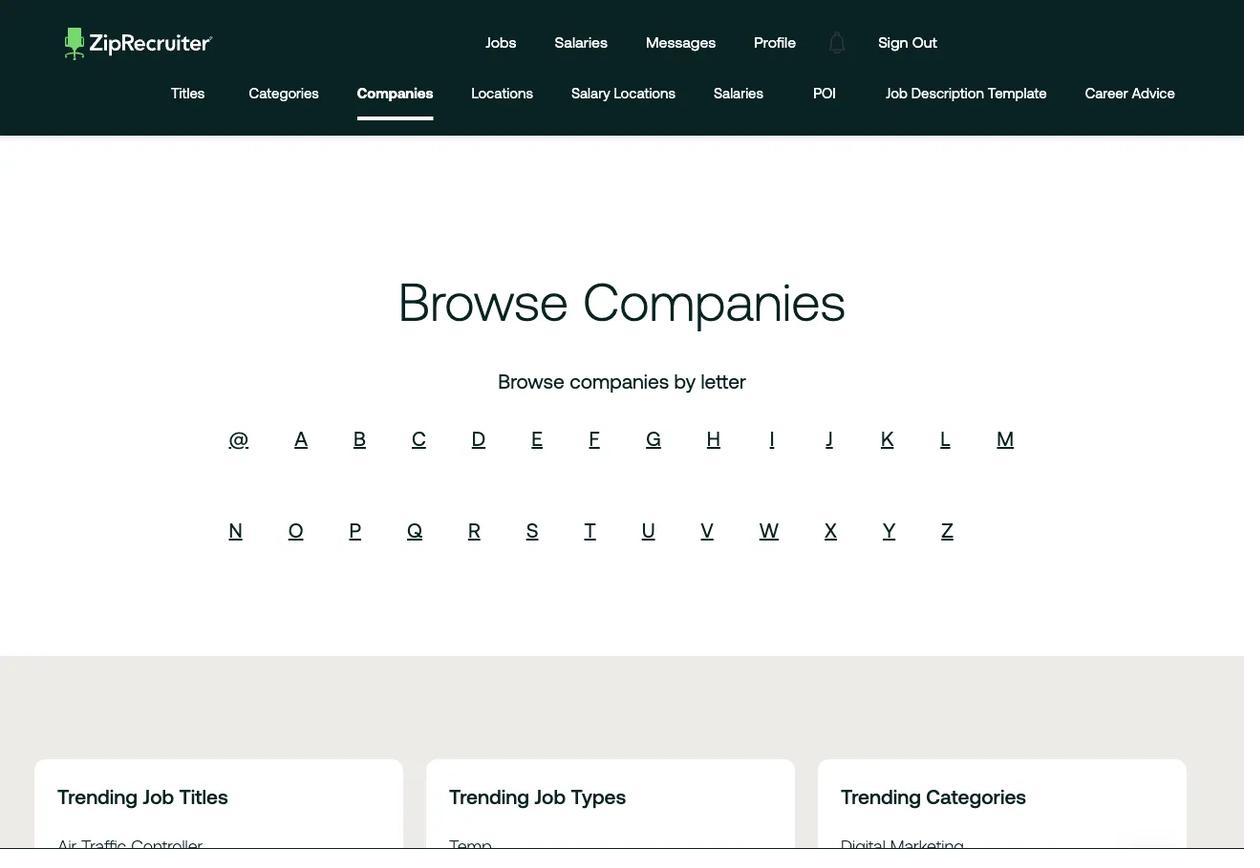 Task type: locate. For each thing, give the bounding box(es) containing it.
r
[[468, 519, 480, 542]]

q
[[407, 519, 422, 542]]

categories inside "tabs" element
[[249, 85, 319, 101]]

0 vertical spatial categories
[[249, 85, 319, 101]]

profile
[[754, 33, 796, 51]]

types
[[571, 785, 626, 808]]

trending
[[57, 785, 138, 808], [449, 785, 529, 808], [841, 785, 921, 808]]

sign out
[[878, 33, 937, 51]]

main element
[[50, 15, 1195, 70]]

locations inside the salary locations link
[[614, 85, 676, 101]]

x
[[825, 519, 837, 542]]

2 locations from the left
[[614, 85, 676, 101]]

2 horizontal spatial job
[[886, 85, 908, 101]]

0 horizontal spatial job
[[143, 785, 174, 808]]

b link
[[354, 427, 366, 450]]

titles
[[171, 85, 205, 101], [179, 785, 228, 808]]

advice
[[1132, 85, 1175, 101]]

salaries link up the salary
[[540, 15, 622, 70]]

p
[[349, 519, 361, 542]]

@
[[229, 427, 249, 450]]

0 horizontal spatial trending
[[57, 785, 138, 808]]

0 vertical spatial companies
[[357, 85, 433, 101]]

1 vertical spatial categories
[[926, 785, 1027, 808]]

companies link
[[357, 70, 433, 116]]

1 horizontal spatial trending
[[449, 785, 529, 808]]

1 vertical spatial salaries
[[714, 85, 764, 101]]

profile link
[[740, 15, 811, 70]]

messages link
[[632, 15, 730, 70]]

salary locations
[[571, 85, 676, 101]]

e
[[532, 427, 543, 450]]

y link
[[883, 519, 896, 542]]

job description template link
[[886, 70, 1047, 120]]

salaries link
[[540, 15, 622, 70], [714, 70, 764, 120]]

1 trending from the left
[[57, 785, 138, 808]]

career
[[1085, 85, 1128, 101]]

1 vertical spatial browse
[[498, 370, 565, 393]]

salaries
[[555, 33, 608, 51], [714, 85, 764, 101]]

t link
[[584, 519, 596, 542]]

z link
[[942, 519, 954, 542]]

1 vertical spatial companies
[[583, 272, 846, 331]]

2 trending from the left
[[449, 785, 529, 808]]

companies for browse companies
[[583, 272, 846, 331]]

1 horizontal spatial locations
[[614, 85, 676, 101]]

b
[[354, 427, 366, 450]]

template
[[988, 85, 1047, 101]]

notifications image
[[815, 20, 859, 64]]

trending for trending categories
[[841, 785, 921, 808]]

0 horizontal spatial salaries link
[[540, 15, 622, 70]]

companies
[[357, 85, 433, 101], [583, 272, 846, 331], [570, 370, 669, 393]]

@ link
[[229, 427, 249, 450]]

salaries up the salary
[[555, 33, 608, 51]]

1 horizontal spatial salaries
[[714, 85, 764, 101]]

companies for browse companies by letter
[[570, 370, 669, 393]]

categories
[[249, 85, 319, 101], [926, 785, 1027, 808]]

0 vertical spatial titles
[[171, 85, 205, 101]]

job
[[886, 85, 908, 101], [143, 785, 174, 808], [535, 785, 566, 808]]

j
[[826, 427, 833, 450]]

salaries down profile link
[[714, 85, 764, 101]]

0 horizontal spatial salaries
[[555, 33, 608, 51]]

locations right the salary
[[614, 85, 676, 101]]

browse for browse companies by letter
[[498, 370, 565, 393]]

salaries link down the profile
[[714, 70, 764, 120]]

3 trending from the left
[[841, 785, 921, 808]]

browse
[[398, 272, 569, 331], [498, 370, 565, 393]]

0 vertical spatial browse
[[398, 272, 569, 331]]

trending job types
[[449, 785, 626, 808]]

locations down jobs link
[[472, 85, 533, 101]]

h
[[707, 427, 721, 450]]

c
[[412, 427, 426, 450]]

browse companies
[[398, 272, 846, 331]]

i
[[770, 427, 774, 450]]

f
[[589, 427, 600, 450]]

2 horizontal spatial trending
[[841, 785, 921, 808]]

0 vertical spatial salaries
[[555, 33, 608, 51]]

1 horizontal spatial salaries link
[[714, 70, 764, 120]]

salary
[[571, 85, 610, 101]]

job inside "tabs" element
[[886, 85, 908, 101]]

career advice
[[1085, 85, 1175, 101]]

r link
[[468, 519, 480, 542]]

i link
[[770, 427, 774, 450]]

trending job titles
[[57, 785, 228, 808]]

0 horizontal spatial categories
[[249, 85, 319, 101]]

locations
[[472, 85, 533, 101], [614, 85, 676, 101]]

1 horizontal spatial job
[[535, 785, 566, 808]]

categories link
[[249, 70, 319, 120]]

2 vertical spatial companies
[[570, 370, 669, 393]]

0 horizontal spatial locations
[[472, 85, 533, 101]]

salaries inside the main element
[[555, 33, 608, 51]]

l
[[941, 427, 950, 450]]



Task type: vqa. For each thing, say whether or not it's contained in the screenshot.
topmost Browse
yes



Task type: describe. For each thing, give the bounding box(es) containing it.
sign
[[878, 33, 908, 51]]

n
[[229, 519, 242, 542]]

g link
[[646, 427, 661, 450]]

s
[[526, 519, 538, 542]]

poi
[[813, 85, 836, 101]]

salaries inside "tabs" element
[[714, 85, 764, 101]]

t
[[584, 519, 596, 542]]

y
[[883, 519, 896, 542]]

messages
[[646, 33, 716, 51]]

m
[[997, 427, 1014, 450]]

d link
[[472, 427, 486, 450]]

g
[[646, 427, 661, 450]]

browse for browse companies
[[398, 272, 569, 331]]

sign out link
[[864, 15, 952, 70]]

companies inside "tabs" element
[[357, 85, 433, 101]]

1 locations from the left
[[472, 85, 533, 101]]

job for trending job titles
[[143, 785, 174, 808]]

u link
[[642, 519, 655, 542]]

q link
[[407, 519, 422, 542]]

z
[[942, 519, 954, 542]]

salary locations link
[[571, 70, 676, 120]]

m link
[[997, 427, 1014, 450]]

c link
[[412, 427, 426, 450]]

u
[[642, 519, 655, 542]]

k
[[881, 427, 894, 450]]

o
[[288, 519, 303, 542]]

out
[[912, 33, 937, 51]]

l link
[[941, 427, 950, 450]]

a link
[[294, 427, 308, 450]]

jobs link
[[471, 15, 531, 70]]

career advice link
[[1085, 70, 1175, 120]]

d
[[472, 427, 486, 450]]

w link
[[760, 519, 779, 542]]

job description template
[[886, 85, 1047, 101]]

letter
[[701, 370, 746, 393]]

job for trending job types
[[535, 785, 566, 808]]

p link
[[349, 519, 361, 542]]

e link
[[532, 427, 543, 450]]

v link
[[701, 519, 714, 542]]

f link
[[589, 427, 600, 450]]

k link
[[881, 427, 894, 450]]

v
[[701, 519, 714, 542]]

browse companies by letter
[[498, 370, 746, 393]]

ziprecruiter image
[[65, 28, 213, 60]]

description
[[912, 85, 984, 101]]

by
[[674, 370, 696, 393]]

trending for trending job titles
[[57, 785, 138, 808]]

locations link
[[472, 70, 533, 120]]

titles link
[[165, 70, 211, 120]]

trending for trending job types
[[449, 785, 529, 808]]

tabs element
[[165, 70, 1195, 120]]

j link
[[826, 427, 833, 450]]

o link
[[288, 519, 303, 542]]

n link
[[229, 519, 242, 542]]

w
[[760, 519, 779, 542]]

titles inside "link"
[[171, 85, 205, 101]]

jobs
[[486, 33, 517, 51]]

s link
[[526, 519, 538, 542]]

1 horizontal spatial categories
[[926, 785, 1027, 808]]

1 vertical spatial titles
[[179, 785, 228, 808]]

trending categories
[[841, 785, 1027, 808]]

poi link
[[802, 70, 848, 120]]

x link
[[825, 519, 837, 542]]

a
[[294, 427, 308, 450]]

h link
[[707, 427, 721, 450]]



